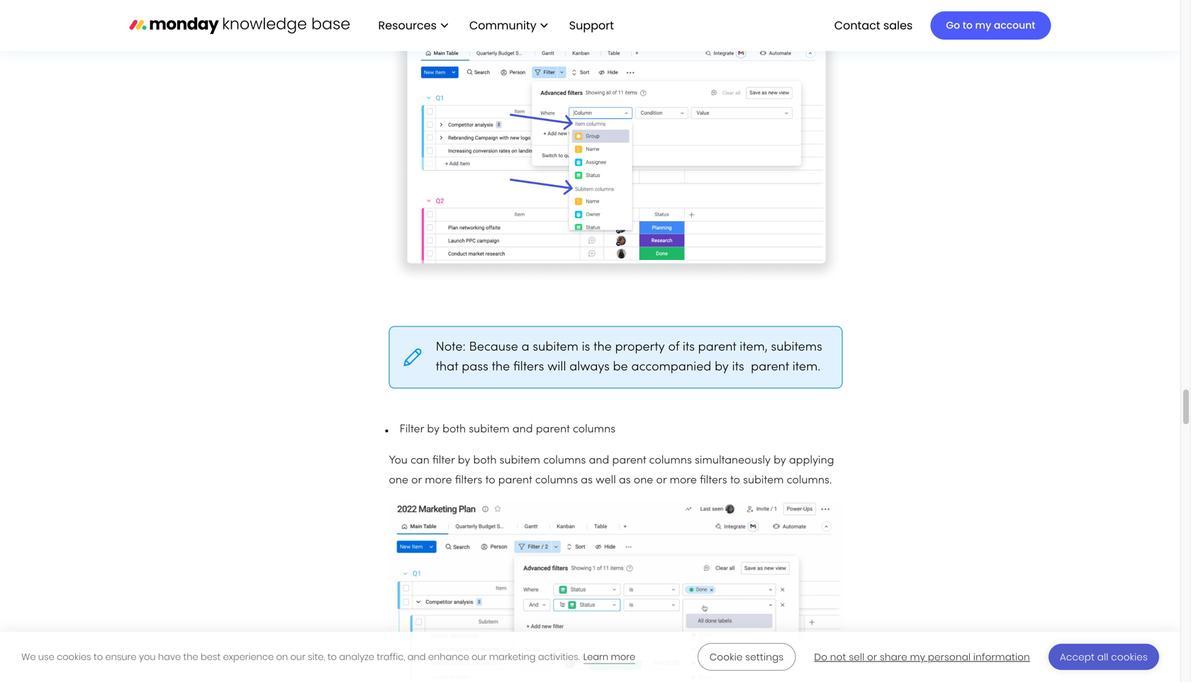 Task type: describe. For each thing, give the bounding box(es) containing it.
be
[[613, 362, 628, 374]]

parent down filter by both subitem and parent columns
[[498, 476, 532, 486]]

or inside button
[[867, 651, 877, 664]]

do
[[814, 651, 828, 664]]

simultaneously
[[695, 456, 771, 467]]

you can filter by both subitem columns and parent columns simultaneously by applying one or more filters to parent columns as well as one or more filters to subitem columns.
[[389, 456, 834, 486]]

both inside you can filter by both subitem columns and parent columns simultaneously by applying one or more filters to parent columns as well as one or more filters to subitem columns.
[[473, 456, 497, 467]]

go to my account
[[946, 18, 1036, 32]]

my inside button
[[910, 651, 925, 664]]

resources link
[[371, 13, 455, 38]]

go to my account link
[[931, 11, 1051, 40]]

to right "site," at the bottom left
[[328, 651, 337, 664]]

because a subitem is the property of its parent item, subitems that pass the filters will always be accompanied by its  parent item.
[[436, 342, 824, 374]]

accompanied
[[631, 362, 711, 374]]

filter by both subitem and parent columns
[[400, 425, 616, 435]]

community
[[469, 17, 537, 33]]

cookies for all
[[1111, 651, 1148, 664]]

account
[[994, 18, 1036, 32]]

and inside you can filter by both subitem columns and parent columns simultaneously by applying one or more filters to parent columns as well as one or more filters to subitem columns.
[[589, 456, 609, 467]]

ensure
[[105, 651, 136, 664]]

0 horizontal spatial filters
[[455, 476, 482, 486]]

subitems
[[771, 342, 822, 354]]

enhance
[[428, 651, 469, 664]]

experience
[[223, 651, 274, 664]]

cookie
[[710, 651, 743, 664]]

not
[[830, 651, 846, 664]]

1 horizontal spatial the
[[492, 362, 510, 374]]

accept all cookies button
[[1049, 645, 1159, 671]]

that
[[436, 362, 458, 374]]

0 vertical spatial both
[[443, 425, 466, 435]]

to down 'simultaneously'
[[730, 476, 740, 486]]

list containing resources
[[364, 0, 625, 51]]

item,
[[740, 342, 768, 354]]

on
[[276, 651, 288, 664]]

by inside because a subitem is the property of its parent item, subitems that pass the filters will always be accompanied by its  parent item.
[[715, 362, 729, 374]]

applying
[[789, 456, 834, 467]]

filter
[[400, 425, 424, 435]]

do not sell or share my personal information button
[[803, 645, 1042, 671]]

subitem down filter by both subitem and parent columns
[[500, 456, 540, 467]]

sell
[[849, 651, 865, 664]]

columns down filter by both subitem and parent columns
[[543, 456, 586, 467]]

traffic,
[[377, 651, 405, 664]]

personal
[[928, 651, 971, 664]]

is
[[582, 342, 590, 354]]

go
[[946, 18, 960, 32]]

0 horizontal spatial or
[[411, 476, 422, 486]]

item.
[[793, 362, 821, 374]]

to down filter by both subitem and parent columns
[[485, 476, 495, 486]]

parent right the its at the right
[[698, 342, 736, 354]]

you
[[139, 651, 156, 664]]

filters inside because a subitem is the property of its parent item, subitems that pass the filters will always be accompanied by its  parent item.
[[513, 362, 544, 374]]

can
[[411, 456, 430, 467]]

sales
[[884, 17, 913, 33]]

cpt2210251628 1183x578.gif image
[[389, 502, 843, 683]]

main element
[[364, 0, 1051, 51]]

a
[[522, 342, 529, 354]]

best
[[201, 651, 221, 664]]

have
[[158, 651, 181, 664]]

community link
[[462, 13, 555, 38]]

its
[[683, 342, 695, 354]]



Task type: vqa. For each thing, say whether or not it's contained in the screenshot.
item.
yes



Task type: locate. For each thing, give the bounding box(es) containing it.
1 horizontal spatial our
[[472, 651, 487, 664]]

as left well
[[581, 476, 593, 486]]

one right well
[[634, 476, 653, 486]]

or down can
[[411, 476, 422, 486]]

all
[[1098, 651, 1109, 664]]

1 horizontal spatial or
[[656, 476, 667, 486]]

cookies for use
[[57, 651, 91, 664]]

1 horizontal spatial as
[[619, 476, 631, 486]]

1 horizontal spatial my
[[975, 18, 991, 32]]

1 horizontal spatial and
[[513, 425, 533, 435]]

cookies
[[57, 651, 91, 664], [1111, 651, 1148, 664]]

0 vertical spatial and
[[513, 425, 533, 435]]

dialog containing cookie settings
[[0, 633, 1181, 683]]

columns.
[[787, 476, 832, 486]]

we use cookies to ensure you have the best experience on our site, to analyze traffic, and enhance our marketing activities. learn more
[[21, 651, 635, 664]]

0 horizontal spatial more
[[425, 476, 452, 486]]

0 horizontal spatial the
[[183, 651, 198, 664]]

do not sell or share my personal information
[[814, 651, 1030, 664]]

0 horizontal spatial one
[[389, 476, 408, 486]]

to inside main element
[[963, 18, 973, 32]]

more
[[425, 476, 452, 486], [670, 476, 697, 486], [611, 651, 635, 664]]

our
[[290, 651, 305, 664], [472, 651, 487, 664]]

subitem
[[533, 342, 579, 354], [469, 425, 510, 435], [500, 456, 540, 467], [743, 476, 784, 486]]

2 our from the left
[[472, 651, 487, 664]]

note:
[[436, 342, 469, 354]]

the
[[594, 342, 612, 354], [492, 362, 510, 374], [183, 651, 198, 664]]

as right well
[[619, 476, 631, 486]]

2 one from the left
[[634, 476, 653, 486]]

1 vertical spatial both
[[473, 456, 497, 467]]

my
[[975, 18, 991, 32], [910, 651, 925, 664]]

2 vertical spatial and
[[408, 651, 426, 664]]

contact
[[834, 17, 880, 33]]

or right sell
[[867, 651, 877, 664]]

monday.com logo image
[[129, 10, 350, 40]]

0 horizontal spatial both
[[443, 425, 466, 435]]

pass
[[462, 362, 488, 374]]

group_5.png image
[[389, 9, 843, 284]]

1 our from the left
[[290, 651, 305, 664]]

share
[[880, 651, 908, 664]]

always
[[570, 362, 610, 374]]

one down you
[[389, 476, 408, 486]]

1 horizontal spatial both
[[473, 456, 497, 467]]

contact sales link
[[827, 13, 920, 38]]

accept
[[1060, 651, 1095, 664]]

more right learn
[[611, 651, 635, 664]]

0 horizontal spatial our
[[290, 651, 305, 664]]

1 cookies from the left
[[57, 651, 91, 664]]

my right share
[[910, 651, 925, 664]]

2 horizontal spatial or
[[867, 651, 877, 664]]

2 horizontal spatial filters
[[700, 476, 727, 486]]

our right enhance at the bottom
[[472, 651, 487, 664]]

more down filter
[[425, 476, 452, 486]]

the down because
[[492, 362, 510, 374]]

dialog
[[0, 633, 1181, 683]]

you
[[389, 456, 408, 467]]

information
[[974, 651, 1030, 664]]

and
[[513, 425, 533, 435], [589, 456, 609, 467], [408, 651, 426, 664]]

site,
[[308, 651, 325, 664]]

resources
[[378, 17, 437, 33]]

cookies inside "button"
[[1111, 651, 1148, 664]]

1 one from the left
[[389, 476, 408, 486]]

parent
[[698, 342, 736, 354], [751, 362, 789, 374], [536, 425, 570, 435], [612, 456, 646, 467], [498, 476, 532, 486]]

to
[[963, 18, 973, 32], [485, 476, 495, 486], [730, 476, 740, 486], [94, 651, 103, 664], [328, 651, 337, 664]]

or right well
[[656, 476, 667, 486]]

marketing
[[489, 651, 536, 664]]

more down 'simultaneously'
[[670, 476, 697, 486]]

both
[[443, 425, 466, 435], [473, 456, 497, 467]]

1 vertical spatial and
[[589, 456, 609, 467]]

1 horizontal spatial one
[[634, 476, 653, 486]]

2 as from the left
[[619, 476, 631, 486]]

1 vertical spatial my
[[910, 651, 925, 664]]

1 horizontal spatial cookies
[[1111, 651, 1148, 664]]

property
[[615, 342, 665, 354]]

settings
[[745, 651, 784, 664]]

cookies right all
[[1111, 651, 1148, 664]]

activities.
[[538, 651, 580, 664]]

subitem up will
[[533, 342, 579, 354]]

parent down item,
[[751, 362, 789, 374]]

subitem down 'simultaneously'
[[743, 476, 784, 486]]

learn more link
[[583, 651, 635, 665]]

parent down will
[[536, 425, 570, 435]]

well
[[596, 476, 616, 486]]

2 horizontal spatial and
[[589, 456, 609, 467]]

of
[[668, 342, 679, 354]]

cookie settings
[[710, 651, 784, 664]]

learn
[[583, 651, 609, 664]]

1 as from the left
[[581, 476, 593, 486]]

or
[[411, 476, 422, 486], [656, 476, 667, 486], [867, 651, 877, 664]]

columns
[[573, 425, 616, 435], [543, 456, 586, 467], [649, 456, 692, 467], [535, 476, 578, 486]]

analyze
[[339, 651, 374, 664]]

will
[[548, 362, 566, 374]]

as
[[581, 476, 593, 486], [619, 476, 631, 486]]

0 horizontal spatial my
[[910, 651, 925, 664]]

1 horizontal spatial filters
[[513, 362, 544, 374]]

0 vertical spatial my
[[975, 18, 991, 32]]

accept all cookies
[[1060, 651, 1148, 664]]

subitem inside because a subitem is the property of its parent item, subitems that pass the filters will always be accompanied by its  parent item.
[[533, 342, 579, 354]]

filters down 'simultaneously'
[[700, 476, 727, 486]]

cookie settings button
[[698, 644, 796, 672]]

0 horizontal spatial cookies
[[57, 651, 91, 664]]

my inside main element
[[975, 18, 991, 32]]

0 horizontal spatial as
[[581, 476, 593, 486]]

filters down a
[[513, 362, 544, 374]]

1 vertical spatial the
[[492, 362, 510, 374]]

we
[[21, 651, 36, 664]]

2 horizontal spatial the
[[594, 342, 612, 354]]

filter
[[433, 456, 455, 467]]

subitem down the pass
[[469, 425, 510, 435]]

2 vertical spatial the
[[183, 651, 198, 664]]

parent up well
[[612, 456, 646, 467]]

my right go
[[975, 18, 991, 32]]

the right is
[[594, 342, 612, 354]]

the left best
[[183, 651, 198, 664]]

by
[[715, 362, 729, 374], [427, 425, 440, 435], [458, 456, 470, 467], [774, 456, 786, 467]]

support link
[[562, 13, 625, 38], [569, 17, 618, 33]]

both down filter by both subitem and parent columns
[[473, 456, 497, 467]]

list
[[364, 0, 625, 51]]

filters
[[513, 362, 544, 374], [455, 476, 482, 486], [700, 476, 727, 486]]

one
[[389, 476, 408, 486], [634, 476, 653, 486]]

because
[[469, 342, 518, 354]]

2 horizontal spatial more
[[670, 476, 697, 486]]

use
[[38, 651, 54, 664]]

our right on
[[290, 651, 305, 664]]

columns up you can filter by both subitem columns and parent columns simultaneously by applying one or more filters to parent columns as well as one or more filters to subitem columns.
[[573, 425, 616, 435]]

0 horizontal spatial and
[[408, 651, 426, 664]]

both up filter
[[443, 425, 466, 435]]

1 horizontal spatial more
[[611, 651, 635, 664]]

columns left well
[[535, 476, 578, 486]]

support
[[569, 17, 614, 33]]

to right go
[[963, 18, 973, 32]]

filters down filter by both subitem and parent columns
[[455, 476, 482, 486]]

2 cookies from the left
[[1111, 651, 1148, 664]]

contact sales
[[834, 17, 913, 33]]

0 vertical spatial the
[[594, 342, 612, 354]]

columns left 'simultaneously'
[[649, 456, 692, 467]]

cookies right use on the left of the page
[[57, 651, 91, 664]]

to left ensure
[[94, 651, 103, 664]]



